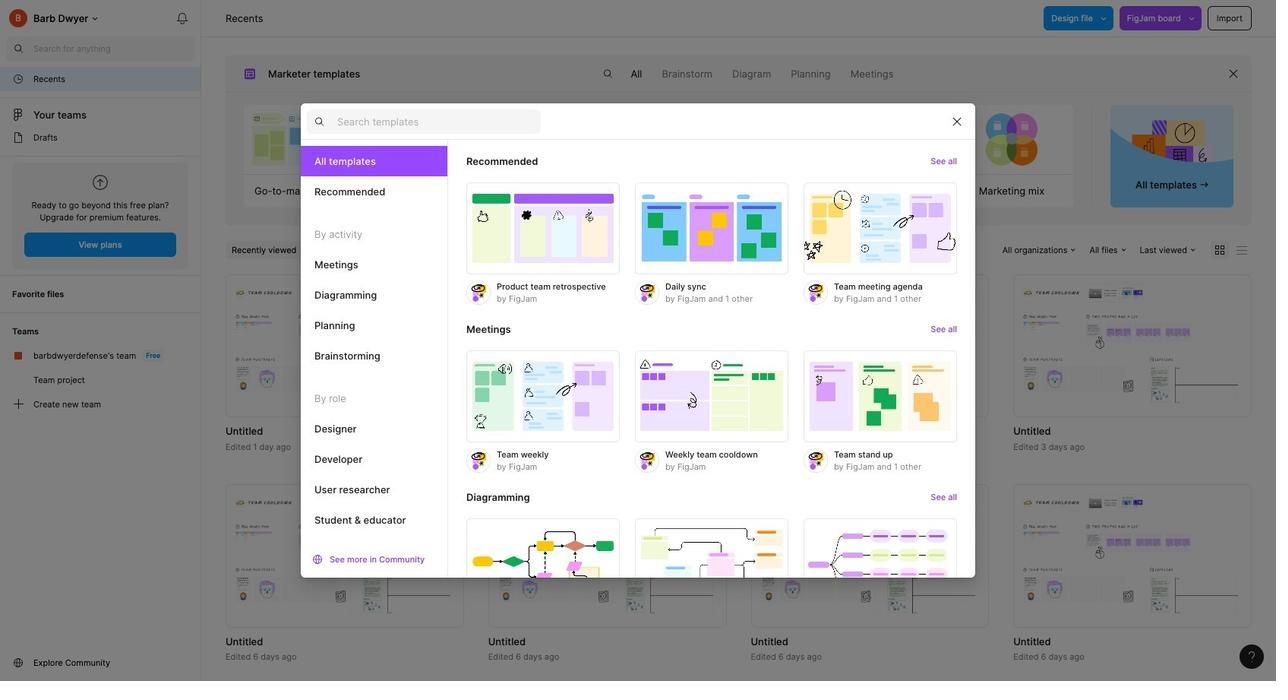 Task type: locate. For each thing, give the bounding box(es) containing it.
marketing funnel image
[[386, 105, 508, 174]]

weekly team cooldown image
[[635, 351, 789, 443]]

see all all templates image
[[1133, 119, 1213, 173]]

page 16 image
[[12, 131, 24, 144]]

mindmap image
[[804, 519, 958, 611]]

social media planner image
[[668, 105, 791, 174]]

diagram basics image
[[467, 519, 620, 611]]

file thumbnail image
[[233, 284, 457, 408], [496, 284, 719, 408], [759, 284, 982, 408], [1022, 284, 1245, 408], [233, 494, 457, 618], [496, 494, 719, 618], [759, 494, 982, 618], [1022, 494, 1245, 618]]

Search for anything text field
[[33, 43, 195, 55]]

product team retrospective image
[[467, 182, 620, 275]]

creative brief template image
[[802, 105, 940, 174]]

team stand up image
[[804, 351, 958, 443]]

competitor analysis image
[[527, 105, 650, 174]]

dialog
[[301, 103, 976, 641]]



Task type: describe. For each thing, give the bounding box(es) containing it.
community 16 image
[[12, 657, 24, 669]]

go-to-market (gtm) strategy image
[[244, 105, 367, 174]]

bell 32 image
[[170, 6, 195, 30]]

daily sync image
[[635, 182, 789, 275]]

search 32 image
[[6, 36, 30, 61]]

Search templates text field
[[337, 112, 541, 130]]

recent 16 image
[[12, 73, 24, 85]]

search 32 image
[[596, 62, 621, 86]]

uml diagram image
[[635, 519, 789, 611]]

marketing mix image
[[951, 105, 1074, 174]]

team meeting agenda image
[[804, 182, 958, 275]]

team weekly image
[[467, 351, 620, 443]]



Task type: vqa. For each thing, say whether or not it's contained in the screenshot.
Competitor analysis "image"
yes



